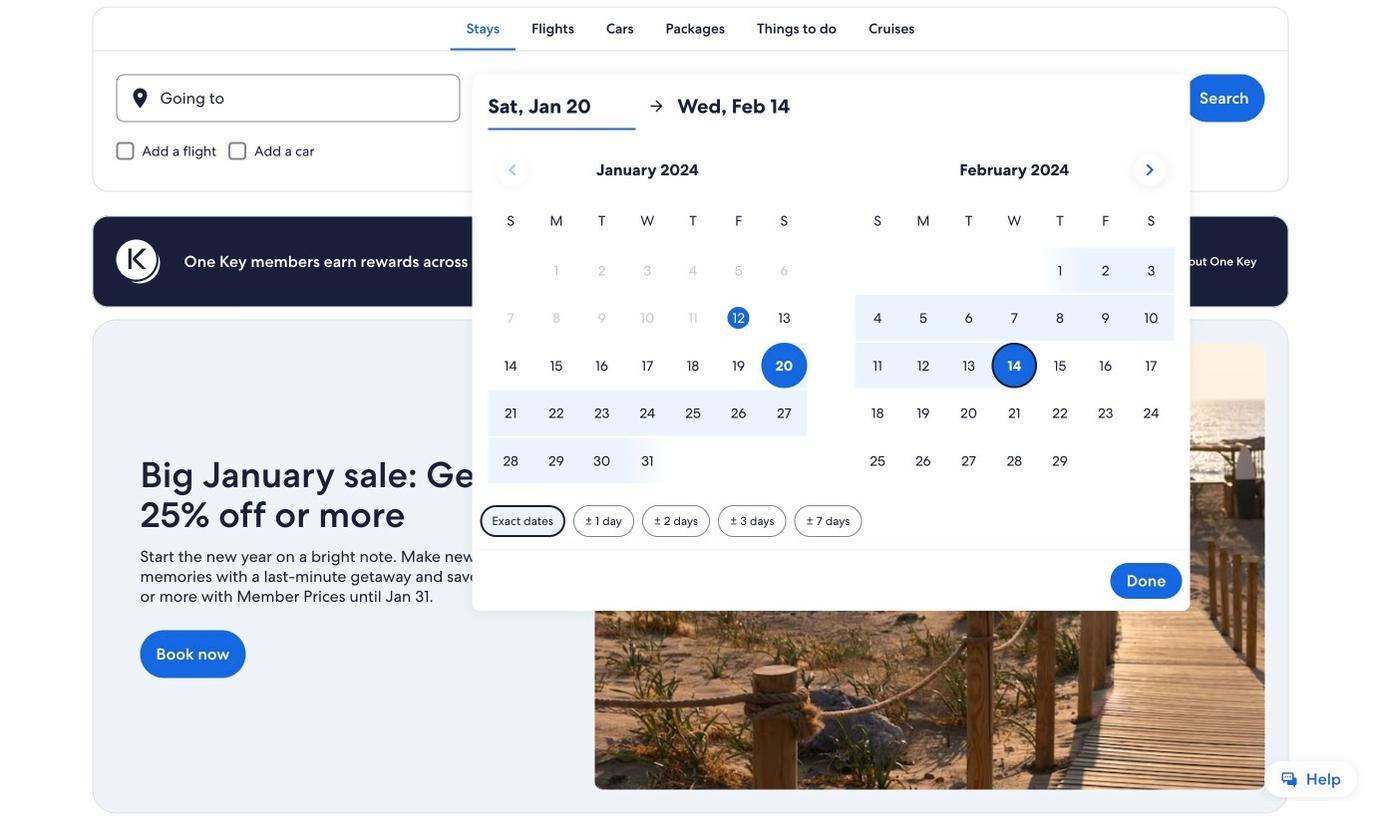 Task type: vqa. For each thing, say whether or not it's contained in the screenshot.
Today element
yes



Task type: describe. For each thing, give the bounding box(es) containing it.
january 2024 element
[[488, 210, 807, 486]]

next month image
[[1138, 158, 1162, 182]]

previous month image
[[501, 158, 525, 182]]

directional image
[[648, 97, 666, 115]]



Task type: locate. For each thing, give the bounding box(es) containing it.
application
[[488, 146, 1174, 486]]

tab list
[[92, 6, 1289, 50]]

february 2024 element
[[855, 210, 1174, 486]]

today element
[[728, 307, 750, 329]]



